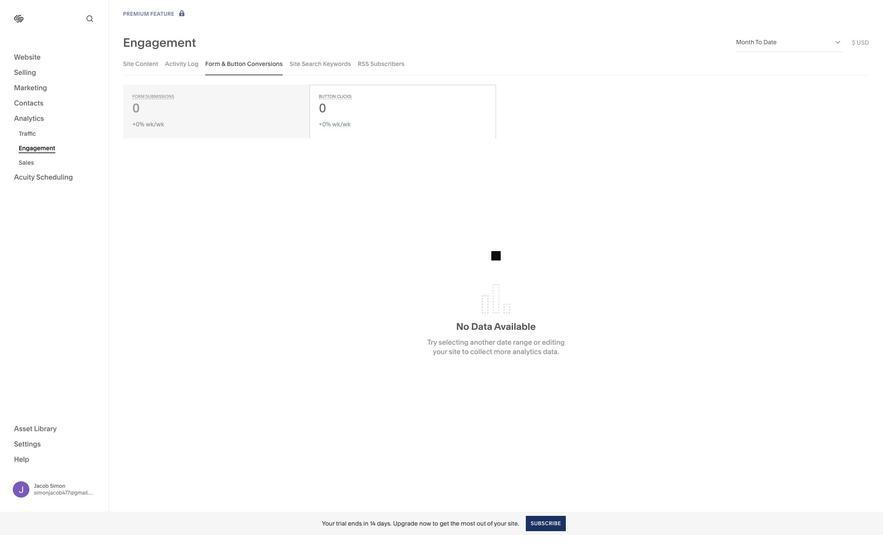 Task type: vqa. For each thing, say whether or not it's contained in the screenshot.
Settings
yes



Task type: locate. For each thing, give the bounding box(es) containing it.
1 horizontal spatial 0
[[319, 101, 327, 115]]

form submissions 0 0% wk/wk
[[133, 94, 174, 128]]

feature
[[151, 11, 175, 17]]

0 vertical spatial to
[[463, 348, 469, 356]]

to left get
[[433, 520, 439, 528]]

1 0 from the left
[[133, 101, 140, 115]]

subscribers
[[371, 60, 405, 68]]

your
[[433, 348, 448, 356], [495, 520, 507, 528]]

0% inside form submissions 0 0% wk/wk
[[136, 121, 145, 128]]

form left submissions
[[133, 94, 145, 99]]

1 horizontal spatial button
[[319, 94, 336, 99]]

premium feature button
[[123, 9, 186, 19]]

0 inside form submissions 0 0% wk/wk
[[133, 101, 140, 115]]

site left content
[[123, 60, 134, 68]]

1 wk/wk from the left
[[146, 121, 164, 128]]

2 0% from the left
[[323, 121, 331, 128]]

selling link
[[14, 68, 95, 78]]

0 vertical spatial engagement
[[123, 35, 196, 50]]

button right &
[[227, 60, 246, 68]]

traffic
[[19, 130, 36, 138]]

wk/wk down submissions
[[146, 121, 164, 128]]

activity
[[165, 60, 186, 68]]

now
[[420, 520, 432, 528]]

0 vertical spatial form
[[205, 60, 220, 68]]

wk/wk
[[146, 121, 164, 128], [333, 121, 351, 128]]

1 horizontal spatial your
[[495, 520, 507, 528]]

form left &
[[205, 60, 220, 68]]

0 horizontal spatial button
[[227, 60, 246, 68]]

your
[[322, 520, 335, 528]]

button inside button
[[227, 60, 246, 68]]

wk/wk for form submissions 0 0% wk/wk
[[146, 121, 164, 128]]

to
[[463, 348, 469, 356], [433, 520, 439, 528]]

site search keywords
[[290, 60, 351, 68]]

2 wk/wk from the left
[[333, 121, 351, 128]]

1 vertical spatial to
[[433, 520, 439, 528]]

data.
[[544, 348, 560, 356]]

date
[[497, 338, 512, 347]]

help link
[[14, 455, 29, 464]]

14
[[370, 520, 376, 528]]

site left search
[[290, 60, 301, 68]]

form inside button
[[205, 60, 220, 68]]

most
[[461, 520, 476, 528]]

settings link
[[14, 440, 95, 450]]

contacts link
[[14, 98, 95, 109]]

month to date
[[737, 38, 777, 46]]

1 vertical spatial engagement
[[19, 144, 55, 152]]

website
[[14, 53, 41, 61]]

site inside button
[[290, 60, 301, 68]]

1 horizontal spatial site
[[290, 60, 301, 68]]

1 horizontal spatial 0%
[[323, 121, 331, 128]]

search
[[302, 60, 322, 68]]

0 vertical spatial button
[[227, 60, 246, 68]]

sales
[[19, 159, 34, 167]]

site content button
[[123, 52, 158, 75]]

1 0% from the left
[[136, 121, 145, 128]]

range
[[514, 338, 533, 347]]

analytics
[[14, 114, 44, 123]]

wk/wk down 'clicks'
[[333, 121, 351, 128]]

1 horizontal spatial wk/wk
[[333, 121, 351, 128]]

0 horizontal spatial 0%
[[136, 121, 145, 128]]

0 horizontal spatial your
[[433, 348, 448, 356]]

0 horizontal spatial engagement
[[19, 144, 55, 152]]

month
[[737, 38, 755, 46]]

1 horizontal spatial form
[[205, 60, 220, 68]]

0 horizontal spatial site
[[123, 60, 134, 68]]

engagement
[[123, 35, 196, 50], [19, 144, 55, 152]]

1 horizontal spatial to
[[463, 348, 469, 356]]

jacob
[[34, 483, 49, 490]]

marketing
[[14, 84, 47, 92]]

0 for form submissions 0 0% wk/wk
[[133, 101, 140, 115]]

tab list
[[123, 52, 870, 75]]

2 0 from the left
[[319, 101, 327, 115]]

1 vertical spatial form
[[133, 94, 145, 99]]

0% inside button clicks 0 0% wk/wk
[[323, 121, 331, 128]]

1 vertical spatial your
[[495, 520, 507, 528]]

0 inside button clicks 0 0% wk/wk
[[319, 101, 327, 115]]

button
[[227, 60, 246, 68], [319, 94, 336, 99]]

to
[[756, 38, 763, 46]]

site.
[[508, 520, 520, 528]]

1 site from the left
[[123, 60, 134, 68]]

engagement up content
[[123, 35, 196, 50]]

wk/wk inside button clicks 0 0% wk/wk
[[333, 121, 351, 128]]

button left 'clicks'
[[319, 94, 336, 99]]

acuity scheduling link
[[14, 173, 95, 183]]

2 site from the left
[[290, 60, 301, 68]]

to right "site"
[[463, 348, 469, 356]]

your right of at the bottom right of page
[[495, 520, 507, 528]]

your down the try
[[433, 348, 448, 356]]

simonjacob477@gmail.com
[[34, 490, 100, 496]]

0 horizontal spatial 0
[[133, 101, 140, 115]]

engagement down traffic
[[19, 144, 55, 152]]

subscribe button
[[527, 516, 566, 532]]

0 horizontal spatial form
[[133, 94, 145, 99]]

0 vertical spatial your
[[433, 348, 448, 356]]

wk/wk inside form submissions 0 0% wk/wk
[[146, 121, 164, 128]]

0 horizontal spatial wk/wk
[[146, 121, 164, 128]]

no data available
[[457, 321, 536, 333]]

engagement link
[[19, 141, 99, 156]]

site
[[123, 60, 134, 68], [290, 60, 301, 68]]

site inside "button"
[[123, 60, 134, 68]]

form inside form submissions 0 0% wk/wk
[[133, 94, 145, 99]]

asset library link
[[14, 424, 95, 435]]

1 vertical spatial button
[[319, 94, 336, 99]]

0
[[133, 101, 140, 115], [319, 101, 327, 115]]

asset
[[14, 425, 32, 433]]

premium feature
[[123, 11, 175, 17]]



Task type: describe. For each thing, give the bounding box(es) containing it.
wk/wk for button clicks 0 0% wk/wk
[[333, 121, 351, 128]]

analytics
[[513, 348, 542, 356]]

days.
[[377, 520, 392, 528]]

month to date button
[[737, 33, 843, 52]]

asset library
[[14, 425, 57, 433]]

trial
[[336, 520, 347, 528]]

ends
[[348, 520, 362, 528]]

clicks
[[337, 94, 352, 99]]

contacts
[[14, 99, 43, 107]]

acuity scheduling
[[14, 173, 73, 182]]

site
[[449, 348, 461, 356]]

0 horizontal spatial to
[[433, 520, 439, 528]]

or
[[534, 338, 541, 347]]

upgrade
[[393, 520, 418, 528]]

website link
[[14, 52, 95, 63]]

more
[[494, 348, 512, 356]]

no
[[457, 321, 470, 333]]

0% for button clicks 0 0% wk/wk
[[323, 121, 331, 128]]

site search keywords button
[[290, 52, 351, 75]]

another
[[471, 338, 496, 347]]

submissions
[[146, 94, 174, 99]]

&
[[222, 60, 226, 68]]

activity log
[[165, 60, 199, 68]]

form for 0
[[133, 94, 145, 99]]

analytics link
[[14, 114, 95, 124]]

jacob simon simonjacob477@gmail.com
[[34, 483, 100, 496]]

premium
[[123, 11, 149, 17]]

editing
[[542, 338, 565, 347]]

site for site content
[[123, 60, 134, 68]]

tab list containing site content
[[123, 52, 870, 75]]

rss subscribers button
[[358, 52, 405, 75]]

button clicks 0 0% wk/wk
[[319, 94, 352, 128]]

try
[[428, 338, 437, 347]]

library
[[34, 425, 57, 433]]

0% for form submissions 0 0% wk/wk
[[136, 121, 145, 128]]

form for button
[[205, 60, 220, 68]]

site for site search keywords
[[290, 60, 301, 68]]

log
[[188, 60, 199, 68]]

conversions
[[247, 60, 283, 68]]

button inside button clicks 0 0% wk/wk
[[319, 94, 336, 99]]

data
[[472, 321, 493, 333]]

simon
[[50, 483, 65, 490]]

$
[[853, 39, 856, 46]]

content
[[135, 60, 158, 68]]

marketing link
[[14, 83, 95, 93]]

out
[[477, 520, 486, 528]]

acuity
[[14, 173, 35, 182]]

collect
[[471, 348, 493, 356]]

form & button conversions
[[205, 60, 283, 68]]

traffic link
[[19, 127, 99, 141]]

of
[[488, 520, 493, 528]]

date
[[764, 38, 777, 46]]

$ usd
[[853, 39, 870, 46]]

scheduling
[[36, 173, 73, 182]]

your inside try selecting another date range or editing your site to collect more analytics data.
[[433, 348, 448, 356]]

sales link
[[19, 156, 99, 170]]

settings
[[14, 440, 41, 449]]

usd
[[858, 39, 870, 46]]

rss subscribers
[[358, 60, 405, 68]]

help
[[14, 455, 29, 464]]

subscribe
[[531, 521, 562, 527]]

your trial ends in 14 days. upgrade now to get the most out of your site.
[[322, 520, 520, 528]]

rss
[[358, 60, 369, 68]]

1 horizontal spatial engagement
[[123, 35, 196, 50]]

to inside try selecting another date range or editing your site to collect more analytics data.
[[463, 348, 469, 356]]

in
[[364, 520, 369, 528]]

site content
[[123, 60, 158, 68]]

form & button conversions button
[[205, 52, 283, 75]]

0 for button clicks 0 0% wk/wk
[[319, 101, 327, 115]]

available
[[495, 321, 536, 333]]

activity log button
[[165, 52, 199, 75]]

try selecting another date range or editing your site to collect more analytics data.
[[428, 338, 565, 356]]

keywords
[[323, 60, 351, 68]]

get
[[440, 520, 449, 528]]

the
[[451, 520, 460, 528]]

selecting
[[439, 338, 469, 347]]

selling
[[14, 68, 36, 77]]



